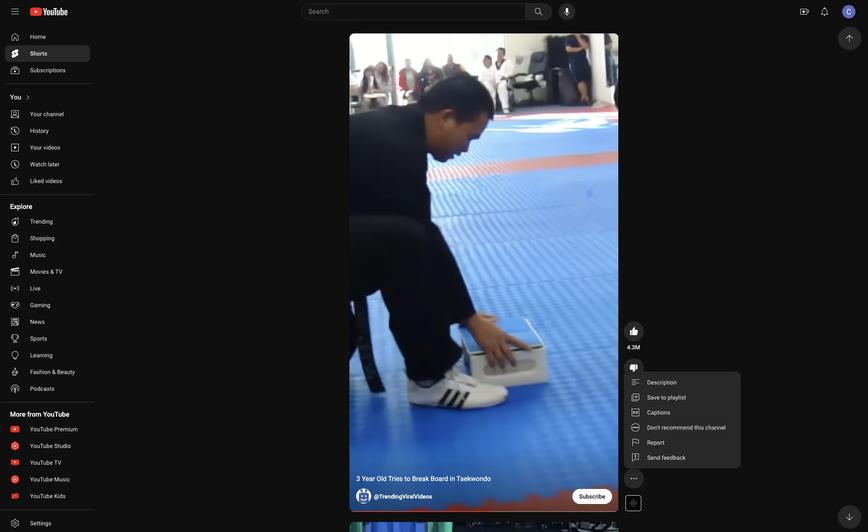 Task type: locate. For each thing, give the bounding box(es) containing it.
news link
[[5, 313, 90, 330], [5, 313, 90, 330]]

music up movies
[[30, 252, 46, 258]]

gaming
[[30, 302, 50, 308]]

1 horizontal spatial music
[[54, 476, 70, 483]]

youtube down more from youtube
[[30, 426, 53, 433]]

1 your from the top
[[30, 111, 42, 117]]

learning link
[[5, 347, 90, 364], [5, 347, 90, 364]]

watch
[[30, 161, 47, 168]]

subscribe
[[580, 493, 606, 500]]

Search text field
[[309, 6, 524, 17]]

0 vertical spatial &
[[50, 268, 54, 275]]

to right tries
[[405, 475, 411, 483]]

news
[[30, 318, 45, 325]]

0 vertical spatial tv
[[55, 268, 63, 275]]

videos up later on the top of page
[[43, 144, 60, 151]]

0 horizontal spatial channel
[[43, 111, 64, 117]]

music
[[30, 252, 46, 258], [54, 476, 70, 483]]

youtube premium link
[[5, 421, 90, 438], [5, 421, 90, 438]]

this
[[695, 424, 704, 431]]

your up watch
[[30, 144, 42, 151]]

1 vertical spatial videos
[[45, 178, 62, 184]]

youtube up youtube tv
[[30, 443, 53, 449]]

0 vertical spatial videos
[[43, 144, 60, 151]]

youtube for music
[[30, 476, 53, 483]]

0 vertical spatial to
[[662, 394, 667, 401]]

send feedback link
[[624, 450, 741, 465]]

to inside main content
[[405, 475, 411, 483]]

captions
[[648, 409, 671, 416]]

live link
[[5, 280, 90, 297], [5, 280, 90, 297]]

youtube kids link
[[5, 488, 90, 504], [5, 488, 90, 504]]

0 vertical spatial channel
[[43, 111, 64, 117]]

studio
[[54, 443, 71, 449]]

& right movies
[[50, 268, 54, 275]]

channel up 'history'
[[43, 111, 64, 117]]

podcasts
[[30, 385, 55, 392]]

0 vertical spatial your
[[30, 111, 42, 117]]

liked videos link
[[5, 173, 90, 189], [5, 173, 90, 189]]

1 vertical spatial channel
[[706, 424, 726, 431]]

list box
[[624, 372, 741, 469]]

home
[[30, 33, 46, 40]]

history
[[30, 127, 49, 134]]

shopping
[[30, 235, 55, 242]]

youtube for premium
[[30, 426, 53, 433]]

your videos link
[[5, 139, 90, 156], [5, 139, 90, 156]]

Subscribe text field
[[580, 493, 606, 500]]

& for beauty
[[52, 369, 56, 375]]

watch later link
[[5, 156, 90, 173], [5, 156, 90, 173]]

description option
[[624, 375, 741, 390]]

tv right movies
[[55, 268, 63, 275]]

@trendingviralvideos
[[374, 493, 433, 500]]

channel inside option
[[706, 424, 726, 431]]

gaming link
[[5, 297, 90, 313], [5, 297, 90, 313]]

fashion & beauty link
[[5, 364, 90, 380], [5, 364, 90, 380]]

premium
[[54, 426, 78, 433]]

1 vertical spatial music
[[54, 476, 70, 483]]

settings link
[[5, 515, 90, 532], [5, 515, 90, 532]]

more
[[10, 410, 26, 418]]

1 vertical spatial &
[[52, 369, 56, 375]]

shopping link
[[5, 230, 90, 247], [5, 230, 90, 247]]

tv
[[55, 268, 63, 275], [54, 459, 61, 466]]

youtube left kids
[[30, 493, 53, 499]]

0 horizontal spatial music
[[30, 252, 46, 258]]

shorts link
[[5, 45, 90, 62], [5, 45, 90, 62]]

fashion & beauty
[[30, 369, 75, 375]]

dislike
[[626, 381, 643, 387]]

tv down studio
[[54, 459, 61, 466]]

None search field
[[287, 3, 554, 20]]

music link
[[5, 247, 90, 263], [5, 247, 90, 263]]

music up kids
[[54, 476, 70, 483]]

youtube down youtube tv
[[30, 476, 53, 483]]

your channel link
[[5, 106, 90, 122], [5, 106, 90, 122]]

your for your videos
[[30, 144, 42, 151]]

13K text field
[[629, 417, 639, 425]]

youtube video player element
[[350, 33, 619, 512]]

1 vertical spatial to
[[405, 475, 411, 483]]

home link
[[5, 28, 90, 45], [5, 28, 90, 45]]

youtube for kids
[[30, 493, 53, 499]]

youtube kids
[[30, 493, 66, 499]]

videos
[[43, 144, 60, 151], [45, 178, 62, 184]]

don't recommend this channel option
[[624, 420, 741, 435]]

save to playlist
[[648, 394, 687, 401]]

youtube music link
[[5, 471, 90, 488], [5, 471, 90, 488]]

youtube up youtube music
[[30, 459, 53, 466]]

from
[[27, 410, 41, 418]]

&
[[50, 268, 54, 275], [52, 369, 56, 375]]

you link
[[5, 89, 90, 106], [5, 89, 90, 106]]

captions option
[[624, 405, 741, 420]]

channel
[[43, 111, 64, 117], [706, 424, 726, 431]]

0 horizontal spatial to
[[405, 475, 411, 483]]

shorts
[[30, 50, 47, 57]]

1 vertical spatial your
[[30, 144, 42, 151]]

subscriptions link
[[5, 62, 90, 79], [5, 62, 90, 79]]

sports link
[[5, 330, 90, 347], [5, 330, 90, 347]]

& left the beauty
[[52, 369, 56, 375]]

trending link
[[5, 213, 90, 230], [5, 213, 90, 230]]

1 horizontal spatial to
[[662, 394, 667, 401]]

channel right this
[[706, 424, 726, 431]]

youtube tv link
[[5, 454, 90, 471], [5, 454, 90, 471]]

playlist
[[668, 394, 687, 401]]

in
[[450, 475, 456, 483]]

1 horizontal spatial channel
[[706, 424, 726, 431]]

podcasts link
[[5, 380, 90, 397], [5, 380, 90, 397]]

to right save
[[662, 394, 667, 401]]

movies & tv link
[[5, 263, 90, 280], [5, 263, 90, 280]]

liked
[[30, 178, 44, 184]]

youtube for tv
[[30, 459, 53, 466]]

to inside option
[[662, 394, 667, 401]]

to
[[662, 394, 667, 401], [405, 475, 411, 483]]

send feedback option
[[624, 450, 741, 465]]

youtube
[[43, 410, 69, 418], [30, 426, 53, 433], [30, 443, 53, 449], [30, 459, 53, 466], [30, 476, 53, 483], [30, 493, 53, 499]]

you
[[10, 93, 21, 101]]

2 your from the top
[[30, 144, 42, 151]]

youtube studio link
[[5, 438, 90, 454], [5, 438, 90, 454]]

your
[[30, 111, 42, 117], [30, 144, 42, 151]]

videos down later on the top of page
[[45, 178, 62, 184]]

history link
[[5, 122, 90, 139], [5, 122, 90, 139]]

share
[[627, 454, 642, 461]]

old
[[377, 475, 387, 483]]

your up 'history'
[[30, 111, 42, 117]]

youtube studio
[[30, 443, 71, 449]]



Task type: vqa. For each thing, say whether or not it's contained in the screenshot.
Send feedback option
yes



Task type: describe. For each thing, give the bounding box(es) containing it.
your channel
[[30, 111, 64, 117]]

learning
[[30, 352, 53, 359]]

& for tv
[[50, 268, 54, 275]]

list box containing description
[[624, 372, 741, 469]]

feedback
[[662, 454, 686, 461]]

youtube for studio
[[30, 443, 53, 449]]

0 vertical spatial music
[[30, 252, 46, 258]]

your for your channel
[[30, 111, 42, 117]]

fashion
[[30, 369, 51, 375]]

watch later
[[30, 161, 60, 168]]

send feedback
[[648, 454, 686, 461]]

youtube up youtube premium
[[43, 410, 69, 418]]

videos for your videos
[[43, 144, 60, 151]]

trending
[[30, 218, 53, 225]]

@trendingviralvideos link
[[374, 492, 433, 501]]

13k
[[629, 418, 639, 424]]

break
[[412, 475, 429, 483]]

sports
[[30, 335, 47, 342]]

your videos
[[30, 144, 60, 151]]

send
[[648, 454, 661, 461]]

more from youtube
[[10, 410, 69, 418]]

taekwondo
[[457, 475, 491, 483]]

movies & tv
[[30, 268, 63, 275]]

3
[[357, 475, 360, 483]]

captions link
[[624, 405, 741, 420]]

tries
[[389, 475, 403, 483]]

don't recommend this channel
[[648, 424, 726, 431]]

later
[[48, 161, 60, 168]]

4.3M text field
[[628, 343, 641, 352]]

youtube music
[[30, 476, 70, 483]]

save
[[648, 394, 660, 401]]

3 year old tries to break board in taekwondo
[[357, 475, 491, 483]]

kids
[[54, 493, 66, 499]]

subscribe button
[[573, 489, 613, 504]]

liked videos
[[30, 178, 62, 184]]

subscriptions
[[30, 67, 66, 74]]

3 year old tries to break board in taekwondo main content
[[100, 23, 869, 532]]

Share text field
[[627, 453, 642, 462]]

beauty
[[57, 369, 75, 375]]

videos for liked videos
[[45, 178, 62, 184]]

report
[[648, 439, 665, 446]]

movies
[[30, 268, 49, 275]]

report option
[[624, 435, 741, 450]]

settings
[[30, 520, 51, 527]]

live
[[30, 285, 41, 292]]

explore
[[10, 203, 32, 211]]

youtube tv
[[30, 459, 61, 466]]

1 vertical spatial tv
[[54, 459, 61, 466]]

year
[[362, 475, 375, 483]]

4.3m
[[628, 344, 641, 351]]

save to playlist option
[[624, 390, 741, 405]]

recommend
[[662, 424, 693, 431]]

description
[[648, 379, 677, 386]]

board
[[431, 475, 449, 483]]

Dislike text field
[[626, 380, 643, 388]]

youtube premium
[[30, 426, 78, 433]]

don't
[[648, 424, 661, 431]]

avatar image image
[[843, 5, 856, 18]]



